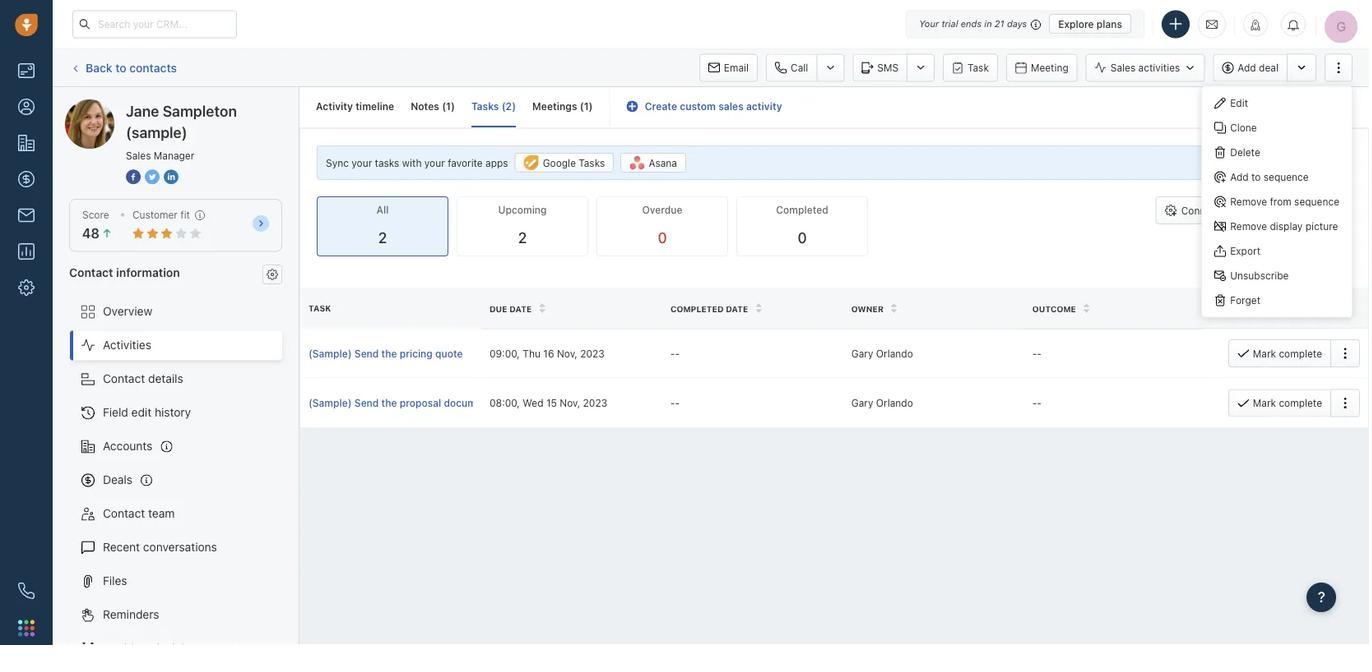 Task type: describe. For each thing, give the bounding box(es) containing it.
mng settings image
[[267, 269, 278, 280]]

(sample) send the pricing quote
[[309, 348, 463, 360]]

email
[[724, 62, 749, 74]]

create custom sales activity link
[[627, 101, 782, 112]]

asana button
[[621, 153, 686, 173]]

explore
[[1058, 18, 1094, 30]]

explore plans link
[[1049, 14, 1131, 34]]

ends
[[961, 19, 982, 29]]

add for add task
[[1302, 205, 1320, 216]]

your
[[919, 19, 939, 29]]

to for sequence
[[1251, 171, 1261, 183]]

( for notes
[[442, 101, 446, 112]]

with
[[402, 157, 422, 169]]

mark complete for 08:00, wed 15 nov, 2023
[[1253, 398, 1322, 409]]

deal
[[1259, 62, 1279, 74]]

linkedin circled image
[[164, 168, 179, 186]]

upcoming
[[498, 205, 547, 216]]

contact team
[[103, 507, 175, 521]]

task inside button
[[968, 62, 989, 74]]

the for proposal
[[381, 398, 397, 409]]

add task
[[1302, 205, 1343, 216]]

plans
[[1097, 18, 1122, 30]]

1 horizontal spatial apps
[[1223, 205, 1246, 216]]

2 for all
[[378, 229, 387, 247]]

gary for 08:00, wed 15 nov, 2023
[[851, 398, 873, 409]]

1 vertical spatial task
[[309, 304, 331, 313]]

create custom sales activity
[[645, 101, 782, 112]]

create
[[645, 101, 677, 112]]

picture
[[1305, 221, 1338, 232]]

09:00, thu 16 nov, 2023
[[489, 348, 605, 360]]

fit
[[180, 209, 190, 221]]

gary orlando for 09:00, thu 16 nov, 2023
[[851, 348, 913, 360]]

16
[[543, 348, 554, 360]]

edit
[[1230, 97, 1248, 109]]

forget
[[1230, 295, 1260, 306]]

email button
[[699, 54, 758, 82]]

custom
[[680, 101, 716, 112]]

15
[[546, 398, 557, 409]]

meeting button
[[1006, 54, 1078, 82]]

2 your from the left
[[424, 157, 445, 169]]

send for pricing
[[354, 348, 379, 360]]

add deal button
[[1213, 54, 1287, 82]]

(sample) for (sample) send the pricing quote
[[309, 348, 352, 360]]

google
[[543, 157, 576, 169]]

orlando for 09:00, thu 16 nov, 2023
[[876, 348, 913, 360]]

call
[[791, 62, 808, 74]]

timeline
[[356, 101, 394, 112]]

gary for 09:00, thu 16 nov, 2023
[[851, 348, 873, 360]]

task
[[1323, 205, 1343, 216]]

meeting
[[1031, 62, 1069, 74]]

activity timeline
[[316, 101, 394, 112]]

google tasks
[[543, 157, 605, 169]]

contact for contact details
[[103, 372, 145, 386]]

sales manager
[[126, 150, 194, 161]]

field
[[103, 406, 128, 420]]

thu
[[523, 348, 540, 360]]

sales for sales activities
[[1111, 62, 1136, 74]]

call button
[[766, 54, 816, 82]]

(sample) send the pricing quote link
[[309, 346, 473, 361]]

activity
[[316, 101, 353, 112]]

activity
[[746, 101, 782, 112]]

completed for completed
[[776, 205, 828, 216]]

complete for 09:00, thu 16 nov, 2023
[[1279, 348, 1322, 360]]

quote
[[435, 348, 463, 360]]

0 for completed
[[798, 229, 807, 247]]

back to contacts link
[[69, 55, 178, 81]]

reminders
[[103, 608, 159, 622]]

phone image
[[18, 583, 35, 600]]

( for tasks
[[502, 101, 506, 112]]

0 vertical spatial (sample)
[[186, 99, 233, 113]]

proposal
[[400, 398, 441, 409]]

21
[[995, 19, 1004, 29]]

favorite
[[448, 157, 483, 169]]

files
[[103, 575, 127, 588]]

contact information
[[69, 266, 180, 279]]

connect
[[1181, 205, 1221, 216]]

team
[[148, 507, 175, 521]]

deals
[[103, 474, 132, 487]]

days
[[1007, 19, 1027, 29]]

edit
[[131, 406, 152, 420]]

1 for meetings ( 1 )
[[584, 101, 589, 112]]

Search your CRM... text field
[[72, 10, 237, 38]]

unsubscribe
[[1230, 270, 1289, 282]]

explore plans
[[1058, 18, 1122, 30]]

1 horizontal spatial jane
[[126, 102, 159, 120]]

0 horizontal spatial tasks
[[471, 101, 499, 112]]

mark for 08:00, wed 15 nov, 2023
[[1253, 398, 1276, 409]]

outcome
[[1032, 304, 1076, 314]]

details
[[148, 372, 183, 386]]

mark for 09:00, thu 16 nov, 2023
[[1253, 348, 1276, 360]]

sales
[[718, 101, 744, 112]]

meetings ( 1 )
[[532, 101, 593, 112]]

08:00,
[[489, 398, 520, 409]]

) for notes ( 1 )
[[451, 101, 455, 112]]

all
[[376, 205, 389, 216]]

the for pricing
[[381, 348, 397, 360]]

nov, inside (sample) send the proposal document 08:00, wed 15 nov, 2023
[[560, 398, 580, 409]]

due date
[[489, 304, 532, 314]]

in
[[984, 19, 992, 29]]

overdue
[[642, 205, 683, 216]]

remove from sequence
[[1230, 196, 1339, 208]]

from
[[1270, 196, 1292, 208]]

1 for notes ( 1 )
[[446, 101, 451, 112]]

date for completed date
[[726, 304, 748, 314]]

activities
[[1138, 62, 1180, 74]]



Task type: vqa. For each thing, say whether or not it's contained in the screenshot.
table
no



Task type: locate. For each thing, give the bounding box(es) containing it.
0 vertical spatial orlando
[[876, 348, 913, 360]]

remove for remove from sequence
[[1230, 196, 1267, 208]]

sales for sales manager
[[126, 150, 151, 161]]

trial
[[942, 19, 958, 29]]

09:00,
[[489, 348, 520, 360]]

1 ) from the left
[[451, 101, 455, 112]]

completed
[[776, 205, 828, 216], [670, 304, 724, 314]]

2 complete from the top
[[1279, 398, 1322, 409]]

0 vertical spatial send
[[354, 348, 379, 360]]

wed
[[523, 398, 543, 409]]

document
[[444, 398, 492, 409]]

date
[[510, 304, 532, 314], [726, 304, 748, 314]]

sampleton inside jane sampleton (sample)
[[163, 102, 237, 120]]

1 right "meetings" on the left of page
[[584, 101, 589, 112]]

send for proposal
[[354, 398, 379, 409]]

your right with
[[424, 157, 445, 169]]

1 vertical spatial mark
[[1253, 398, 1276, 409]]

2 vertical spatial add
[[1302, 205, 1320, 216]]

sequence for add to sequence
[[1264, 171, 1309, 183]]

gary orlando
[[851, 348, 913, 360], [851, 398, 913, 409]]

sales activities
[[1111, 62, 1180, 74]]

0 horizontal spatial to
[[115, 61, 126, 74]]

2 0 from the left
[[798, 229, 807, 247]]

to
[[115, 61, 126, 74], [1251, 171, 1261, 183]]

phone element
[[10, 575, 43, 608]]

contact
[[69, 266, 113, 279], [103, 372, 145, 386], [103, 507, 145, 521]]

2 (sample) from the top
[[309, 398, 352, 409]]

conversations
[[143, 541, 217, 555]]

jane sampleton (sample) down 'contacts' on the left top
[[98, 99, 233, 113]]

1 horizontal spatial )
[[512, 101, 516, 112]]

0 vertical spatial mark complete
[[1253, 348, 1322, 360]]

mark
[[1253, 348, 1276, 360], [1253, 398, 1276, 409]]

sms button
[[853, 54, 907, 82]]

0 horizontal spatial date
[[510, 304, 532, 314]]

gary orlando for 08:00, wed 15 nov, 2023
[[851, 398, 913, 409]]

) left "meetings" on the left of page
[[512, 101, 516, 112]]

send down (sample) send the pricing quote at the bottom
[[354, 398, 379, 409]]

2 left "meetings" on the left of page
[[506, 101, 512, 112]]

0 vertical spatial task
[[968, 62, 989, 74]]

2 send from the top
[[354, 398, 379, 409]]

apps right favorite
[[485, 157, 508, 169]]

48
[[82, 226, 99, 242]]

send
[[354, 348, 379, 360], [354, 398, 379, 409]]

add down delete
[[1230, 171, 1249, 183]]

jane down 'contacts' on the left top
[[126, 102, 159, 120]]

0 vertical spatial mark complete button
[[1228, 340, 1330, 368]]

0 vertical spatial gary
[[851, 348, 873, 360]]

add left deal
[[1238, 62, 1256, 74]]

twitter circled image
[[145, 168, 160, 186]]

add up "picture"
[[1302, 205, 1320, 216]]

3 ) from the left
[[589, 101, 593, 112]]

1 horizontal spatial sales
[[1111, 62, 1136, 74]]

1 horizontal spatial (
[[502, 101, 506, 112]]

1 gary from the top
[[851, 348, 873, 360]]

1 vertical spatial (sample)
[[309, 398, 352, 409]]

mark complete button for 09:00, thu 16 nov, 2023
[[1228, 340, 1330, 368]]

0 vertical spatial apps
[[485, 157, 508, 169]]

contact down activities
[[103, 372, 145, 386]]

2 vertical spatial contact
[[103, 507, 145, 521]]

2 mark from the top
[[1253, 398, 1276, 409]]

jane sampleton (sample)
[[98, 99, 233, 113], [126, 102, 237, 141]]

0 vertical spatial complete
[[1279, 348, 1322, 360]]

the left pricing
[[381, 348, 397, 360]]

1 horizontal spatial 1
[[584, 101, 589, 112]]

0 vertical spatial mark
[[1253, 348, 1276, 360]]

1 horizontal spatial tasks
[[579, 157, 605, 169]]

0 horizontal spatial task
[[309, 304, 331, 313]]

0 horizontal spatial sales
[[126, 150, 151, 161]]

completed for completed date
[[670, 304, 724, 314]]

0 vertical spatial tasks
[[471, 101, 499, 112]]

call link
[[766, 54, 816, 82]]

information
[[116, 266, 180, 279]]

to right back
[[115, 61, 126, 74]]

) right "meetings" on the left of page
[[589, 101, 593, 112]]

sales up facebook circled icon on the left of page
[[126, 150, 151, 161]]

0 vertical spatial contact
[[69, 266, 113, 279]]

2 horizontal spatial (
[[580, 101, 584, 112]]

nov,
[[557, 348, 577, 360], [560, 398, 580, 409]]

manager
[[154, 150, 194, 161]]

1 vertical spatial sales
[[126, 150, 151, 161]]

complete for 08:00, wed 15 nov, 2023
[[1279, 398, 1322, 409]]

tasks
[[375, 157, 399, 169]]

the inside (sample) send the proposal document 08:00, wed 15 nov, 2023
[[381, 398, 397, 409]]

2 mark complete button from the top
[[1228, 389, 1330, 417]]

1 send from the top
[[354, 348, 379, 360]]

1 (sample) from the top
[[309, 348, 352, 360]]

add task button
[[1279, 197, 1352, 225]]

back
[[86, 61, 112, 74]]

2 1 from the left
[[584, 101, 589, 112]]

jane down back
[[98, 99, 123, 113]]

tasks inside google tasks button
[[579, 157, 605, 169]]

1 mark from the top
[[1253, 348, 1276, 360]]

2 ) from the left
[[512, 101, 516, 112]]

2 mark complete from the top
[[1253, 398, 1322, 409]]

1 vertical spatial nov,
[[560, 398, 580, 409]]

sequence up "picture"
[[1294, 196, 1339, 208]]

apps right connect
[[1223, 205, 1246, 216]]

0 horizontal spatial )
[[451, 101, 455, 112]]

1 the from the top
[[381, 348, 397, 360]]

1 0 from the left
[[658, 229, 667, 247]]

--
[[670, 348, 680, 360], [1032, 348, 1042, 360], [670, 398, 680, 409], [1032, 398, 1042, 409]]

nov, right 15
[[560, 398, 580, 409]]

add for add to sequence
[[1230, 171, 1249, 183]]

1 1 from the left
[[446, 101, 451, 112]]

remove for remove display picture
[[1230, 221, 1267, 232]]

1 horizontal spatial task
[[968, 62, 989, 74]]

mark complete for 09:00, thu 16 nov, 2023
[[1253, 348, 1322, 360]]

2023 right 15
[[583, 398, 607, 409]]

1 vertical spatial tasks
[[579, 157, 605, 169]]

1 date from the left
[[510, 304, 532, 314]]

0 vertical spatial the
[[381, 348, 397, 360]]

( right "meetings" on the left of page
[[580, 101, 584, 112]]

2 ( from the left
[[502, 101, 506, 112]]

sales
[[1111, 62, 1136, 74], [126, 150, 151, 161]]

(sample)
[[309, 348, 352, 360], [309, 398, 352, 409]]

0 vertical spatial sales
[[1111, 62, 1136, 74]]

1 vertical spatial gary
[[851, 398, 873, 409]]

0 horizontal spatial completed
[[670, 304, 724, 314]]

freshworks switcher image
[[18, 621, 35, 637]]

nov, right 16
[[557, 348, 577, 360]]

contact for contact information
[[69, 266, 113, 279]]

asana
[[649, 157, 677, 169]]

task down your trial ends in 21 days
[[968, 62, 989, 74]]

1 remove from the top
[[1230, 196, 1267, 208]]

1 vertical spatial completed
[[670, 304, 724, 314]]

your trial ends in 21 days
[[919, 19, 1027, 29]]

1 horizontal spatial your
[[424, 157, 445, 169]]

1 vertical spatial send
[[354, 398, 379, 409]]

sequence
[[1264, 171, 1309, 183], [1294, 196, 1339, 208]]

activities
[[103, 339, 151, 352]]

2 for upcoming
[[518, 229, 527, 247]]

1 vertical spatial mark complete
[[1253, 398, 1322, 409]]

add inside button
[[1302, 205, 1320, 216]]

0 vertical spatial to
[[115, 61, 126, 74]]

0 vertical spatial 2023
[[580, 348, 605, 360]]

( left "meetings" on the left of page
[[502, 101, 506, 112]]

back to contacts
[[86, 61, 177, 74]]

sequence for remove from sequence
[[1294, 196, 1339, 208]]

2 down all
[[378, 229, 387, 247]]

0 vertical spatial completed
[[776, 205, 828, 216]]

sequence up remove from sequence at the right of the page
[[1264, 171, 1309, 183]]

1 horizontal spatial to
[[1251, 171, 1261, 183]]

delete
[[1230, 147, 1260, 158]]

sales left activities
[[1111, 62, 1136, 74]]

sampleton up manager
[[163, 102, 237, 120]]

1 vertical spatial mark complete button
[[1228, 389, 1330, 417]]

sync
[[326, 157, 349, 169]]

facebook circled image
[[126, 168, 141, 186]]

date for due date
[[510, 304, 532, 314]]

meetings
[[532, 101, 577, 112]]

score
[[82, 209, 109, 221]]

customer fit
[[132, 209, 190, 221]]

remove up export at the right top of page
[[1230, 221, 1267, 232]]

) right the notes
[[451, 101, 455, 112]]

1 vertical spatial the
[[381, 398, 397, 409]]

3 ( from the left
[[580, 101, 584, 112]]

(sample) for (sample) send the proposal document 08:00, wed 15 nov, 2023
[[309, 398, 352, 409]]

2 date from the left
[[726, 304, 748, 314]]

1 horizontal spatial 0
[[798, 229, 807, 247]]

send inside (sample) send the proposal document 08:00, wed 15 nov, 2023
[[354, 398, 379, 409]]

0 horizontal spatial jane
[[98, 99, 123, 113]]

1 vertical spatial remove
[[1230, 221, 1267, 232]]

overview
[[103, 305, 152, 318]]

0 horizontal spatial (
[[442, 101, 446, 112]]

contact details
[[103, 372, 183, 386]]

0 horizontal spatial 2
[[378, 229, 387, 247]]

customer
[[132, 209, 178, 221]]

1 vertical spatial complete
[[1279, 398, 1322, 409]]

1 vertical spatial (sample)
[[126, 123, 187, 141]]

2 horizontal spatial 2
[[518, 229, 527, 247]]

connect apps
[[1181, 205, 1246, 216]]

1 vertical spatial orlando
[[876, 398, 913, 409]]

0 horizontal spatial apps
[[485, 157, 508, 169]]

remove
[[1230, 196, 1267, 208], [1230, 221, 1267, 232]]

1 vertical spatial 2023
[[583, 398, 607, 409]]

1 ( from the left
[[442, 101, 446, 112]]

tasks right notes ( 1 )
[[471, 101, 499, 112]]

2 horizontal spatial )
[[589, 101, 593, 112]]

contact up recent
[[103, 507, 145, 521]]

1 orlando from the top
[[876, 348, 913, 360]]

48 button
[[82, 226, 113, 242]]

0 for overdue
[[658, 229, 667, 247]]

0 horizontal spatial 1
[[446, 101, 451, 112]]

sampleton
[[126, 99, 183, 113], [163, 102, 237, 120]]

complete
[[1279, 348, 1322, 360], [1279, 398, 1322, 409]]

2 down upcoming
[[518, 229, 527, 247]]

(sample) up manager
[[186, 99, 233, 113]]

to for contacts
[[115, 61, 126, 74]]

contacts
[[129, 61, 177, 74]]

contact down '48'
[[69, 266, 113, 279]]

(sample) send the proposal document link
[[309, 396, 492, 411]]

2023 right 16
[[580, 348, 605, 360]]

)
[[451, 101, 455, 112], [512, 101, 516, 112], [589, 101, 593, 112]]

0 vertical spatial add
[[1238, 62, 1256, 74]]

your right sync
[[352, 157, 372, 169]]

1
[[446, 101, 451, 112], [584, 101, 589, 112]]

1 vertical spatial contact
[[103, 372, 145, 386]]

2 gary orlando from the top
[[851, 398, 913, 409]]

0 vertical spatial gary orlando
[[851, 348, 913, 360]]

1 mark complete from the top
[[1253, 348, 1322, 360]]

clone
[[1230, 122, 1257, 134]]

pricing
[[400, 348, 433, 360]]

) for meetings ( 1 )
[[589, 101, 593, 112]]

2 gary from the top
[[851, 398, 873, 409]]

( right the notes
[[442, 101, 446, 112]]

0 vertical spatial remove
[[1230, 196, 1267, 208]]

0 horizontal spatial 0
[[658, 229, 667, 247]]

( for meetings
[[580, 101, 584, 112]]

1 right the notes
[[446, 101, 451, 112]]

send left pricing
[[354, 348, 379, 360]]

tasks ( 2 )
[[471, 101, 516, 112]]

1 mark complete button from the top
[[1228, 340, 1330, 368]]

orlando
[[876, 348, 913, 360], [876, 398, 913, 409]]

2 the from the top
[[381, 398, 397, 409]]

add for add deal
[[1238, 62, 1256, 74]]

gary
[[851, 348, 873, 360], [851, 398, 873, 409]]

(sample) up sales manager
[[126, 123, 187, 141]]

recent
[[103, 541, 140, 555]]

contact for contact team
[[103, 507, 145, 521]]

1 horizontal spatial 2
[[506, 101, 512, 112]]

1 complete from the top
[[1279, 348, 1322, 360]]

sync your tasks with your favorite apps
[[326, 157, 508, 169]]

to down delete
[[1251, 171, 1261, 183]]

notes
[[411, 101, 439, 112]]

2023 inside (sample) send the proposal document 08:00, wed 15 nov, 2023
[[583, 398, 607, 409]]

jane
[[98, 99, 123, 113], [126, 102, 159, 120]]

remove display picture
[[1230, 221, 1338, 232]]

add inside button
[[1238, 62, 1256, 74]]

mark complete
[[1253, 348, 1322, 360], [1253, 398, 1322, 409]]

tasks right google
[[579, 157, 605, 169]]

the
[[381, 348, 397, 360], [381, 398, 397, 409]]

jane sampleton (sample) up manager
[[126, 102, 237, 141]]

sms
[[877, 62, 899, 74]]

add to sequence
[[1230, 171, 1309, 183]]

1 gary orlando from the top
[[851, 348, 913, 360]]

1 vertical spatial apps
[[1223, 205, 1246, 216]]

1 horizontal spatial completed
[[776, 205, 828, 216]]

task button
[[943, 54, 998, 82]]

0 vertical spatial nov,
[[557, 348, 577, 360]]

the left proposal
[[381, 398, 397, 409]]

completed date
[[670, 304, 748, 314]]

0 vertical spatial sequence
[[1264, 171, 1309, 183]]

task up (sample) send the pricing quote at the bottom
[[309, 304, 331, 313]]

1 vertical spatial gary orlando
[[851, 398, 913, 409]]

mark complete button for 08:00, wed 15 nov, 2023
[[1228, 389, 1330, 417]]

mark complete button
[[1228, 340, 1330, 368], [1228, 389, 1330, 417]]

1 vertical spatial add
[[1230, 171, 1249, 183]]

2 orlando from the top
[[876, 398, 913, 409]]

1 your from the left
[[352, 157, 372, 169]]

field edit history
[[103, 406, 191, 420]]

2023
[[580, 348, 605, 360], [583, 398, 607, 409]]

owner
[[851, 304, 884, 314]]

remove left from
[[1230, 196, 1267, 208]]

your
[[352, 157, 372, 169], [424, 157, 445, 169]]

(sample) send the proposal document 08:00, wed 15 nov, 2023
[[309, 398, 607, 409]]

tasks
[[471, 101, 499, 112], [579, 157, 605, 169]]

1 vertical spatial to
[[1251, 171, 1261, 183]]

sampleton down 'contacts' on the left top
[[126, 99, 183, 113]]

1 vertical spatial sequence
[[1294, 196, 1339, 208]]

) for tasks ( 2 )
[[512, 101, 516, 112]]

2 remove from the top
[[1230, 221, 1267, 232]]

(sample) inside (sample) send the proposal document 08:00, wed 15 nov, 2023
[[309, 398, 352, 409]]

0 vertical spatial (sample)
[[309, 348, 352, 360]]

1 horizontal spatial date
[[726, 304, 748, 314]]

0 horizontal spatial your
[[352, 157, 372, 169]]

email image
[[1206, 18, 1218, 31]]

task
[[968, 62, 989, 74], [309, 304, 331, 313]]

orlando for 08:00, wed 15 nov, 2023
[[876, 398, 913, 409]]



